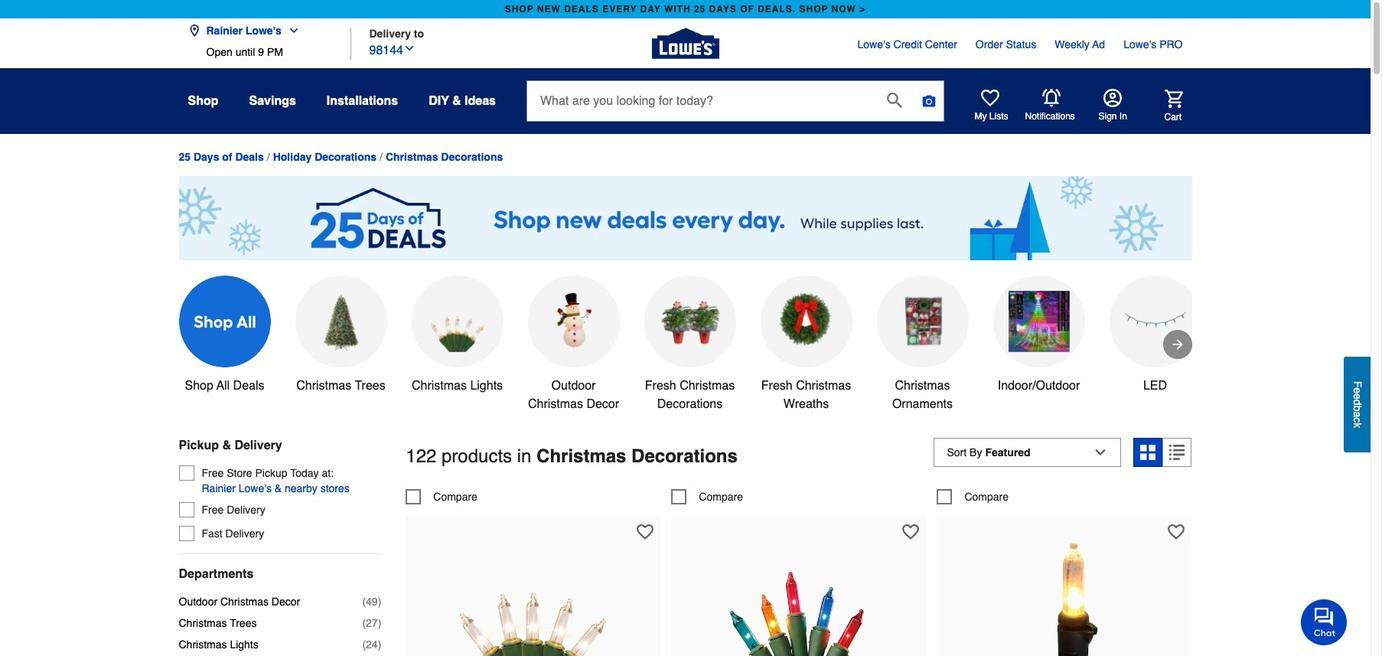 Task type: describe. For each thing, give the bounding box(es) containing it.
indoor/outdoor
[[998, 379, 1081, 393]]

chat invite button image
[[1302, 599, 1349, 646]]

departments element
[[179, 567, 382, 582]]

free for free delivery
[[202, 504, 224, 516]]

122 products in christmas decorations
[[406, 446, 738, 467]]

order status
[[976, 38, 1037, 51]]

shop all deals
[[185, 379, 265, 393]]

25 days of deals / holiday decorations / christmas decorations
[[179, 151, 503, 164]]

lowe's home improvement lists image
[[981, 89, 1000, 107]]

0 horizontal spatial christmas trees
[[179, 617, 257, 629]]

fresh christmas wreaths
[[762, 379, 852, 411]]

list view image
[[1170, 445, 1186, 460]]

savings
[[249, 94, 296, 108]]

f e e d b a c k button
[[1345, 357, 1371, 452]]

arrow right image
[[1170, 337, 1186, 352]]

delivery down free delivery
[[226, 527, 264, 540]]

free for free store pickup today at:
[[202, 467, 224, 479]]

christmas inside 25 days of deals / holiday decorations / christmas decorations
[[386, 151, 438, 163]]

outdoor christmas decor image
[[543, 291, 605, 352]]

at:
[[322, 467, 334, 479]]

day
[[641, 4, 661, 15]]

christmas ornaments image
[[893, 291, 954, 352]]

new
[[537, 4, 561, 15]]

shop all deals image
[[179, 276, 271, 367]]

( for 24
[[362, 639, 366, 651]]

deals inside 25 days of deals / holiday decorations / christmas decorations
[[235, 151, 264, 163]]

until
[[236, 46, 255, 58]]

outdoor christmas decor button
[[528, 276, 620, 413]]

k
[[1352, 423, 1365, 428]]

of
[[741, 4, 755, 15]]

christmas trees button
[[295, 276, 387, 395]]

lowe's left pro
[[1124, 38, 1157, 51]]

deals.
[[758, 4, 797, 15]]

order status link
[[976, 37, 1037, 52]]

fresh christmas decorations image
[[660, 291, 721, 352]]

my lists link
[[975, 89, 1009, 123]]

christmas lights button
[[412, 276, 503, 395]]

in
[[1120, 111, 1128, 122]]

27
[[366, 617, 378, 629]]

savings button
[[249, 87, 296, 115]]

status
[[1007, 38, 1037, 51]]

notifications
[[1026, 111, 1076, 122]]

2 e from the top
[[1352, 393, 1365, 399]]

shop all deals button
[[179, 276, 271, 395]]

2 / from the left
[[380, 151, 383, 164]]

fresh for decorations
[[645, 379, 677, 393]]

now
[[832, 4, 857, 15]]

98144
[[369, 43, 404, 57]]

deals
[[564, 4, 599, 15]]

free store pickup today at:
[[202, 467, 334, 479]]

credit
[[894, 38, 923, 51]]

departments
[[179, 567, 254, 581]]

installations
[[327, 94, 398, 108]]

led button
[[1110, 276, 1202, 395]]

in
[[517, 446, 532, 467]]

all
[[217, 379, 230, 393]]

1 heart outline image from the left
[[637, 523, 654, 540]]

compare for 1001813120 element
[[434, 491, 478, 503]]

decorations inside the fresh christmas decorations
[[658, 397, 723, 411]]

outdoor christmas decor inside button
[[528, 379, 620, 411]]

1 horizontal spatial &
[[275, 482, 282, 495]]

25 days of deals link
[[179, 151, 264, 163]]

christmas inside christmas ornaments
[[896, 379, 951, 393]]

pm
[[267, 46, 283, 58]]

rainier for rainier lowe's & nearby stores
[[202, 482, 236, 495]]

lowe's home improvement logo image
[[652, 10, 719, 77]]

store
[[227, 467, 252, 479]]

1 vertical spatial pickup
[[255, 467, 288, 479]]

fresh christmas wreaths image
[[776, 291, 837, 352]]

christmas ornaments button
[[877, 276, 969, 413]]

rainier lowe's button
[[188, 15, 306, 46]]

diy & ideas button
[[429, 87, 496, 115]]

2 heart outline image from the left
[[903, 523, 920, 540]]

( 27 )
[[362, 617, 382, 629]]

) for ( 27 )
[[378, 617, 382, 629]]

rainier lowe's & nearby stores button
[[202, 481, 350, 496]]

0 horizontal spatial pickup
[[179, 439, 219, 452]]

>
[[860, 4, 866, 15]]

led
[[1144, 379, 1168, 393]]

weekly
[[1055, 38, 1090, 51]]

holiday living 100-count 20.62-ft multicolor incandescent plug-in christmas string lights image
[[715, 524, 884, 656]]

ideas
[[465, 94, 496, 108]]

installations button
[[327, 87, 398, 115]]

diy & ideas
[[429, 94, 496, 108]]

pro
[[1160, 38, 1183, 51]]

delivery up fast delivery
[[227, 504, 266, 516]]

today
[[290, 467, 319, 479]]

fresh christmas wreaths button
[[761, 276, 853, 413]]

chevron down image
[[404, 42, 416, 54]]

shop new deals every day with 25 days of deals. shop now >
[[505, 4, 866, 15]]

pickup & delivery
[[179, 439, 282, 452]]

sign in
[[1099, 111, 1128, 122]]

98144 button
[[369, 39, 416, 59]]

1 shop from the left
[[505, 4, 534, 15]]

& for diy
[[453, 94, 461, 108]]

Search Query text field
[[528, 81, 875, 121]]

lowe's home improvement cart image
[[1165, 89, 1183, 108]]

free delivery
[[202, 504, 266, 516]]

holiday
[[273, 151, 312, 163]]



Task type: locate. For each thing, give the bounding box(es) containing it.
0 horizontal spatial /
[[267, 151, 270, 164]]

location image
[[188, 25, 200, 37]]

cart
[[1165, 111, 1182, 122]]

cart button
[[1144, 89, 1183, 123]]

every
[[603, 4, 637, 15]]

shop inside button
[[185, 379, 214, 393]]

wreaths
[[784, 397, 829, 411]]

0 vertical spatial shop
[[188, 94, 219, 108]]

lowe's left credit
[[858, 38, 891, 51]]

0 vertical spatial (
[[362, 596, 366, 608]]

free up fast
[[202, 504, 224, 516]]

fresh up wreaths
[[762, 379, 793, 393]]

25
[[694, 4, 706, 15], [179, 151, 191, 163]]

& right the diy in the left top of the page
[[453, 94, 461, 108]]

lowe's pro link
[[1124, 37, 1183, 52]]

0 horizontal spatial 25
[[179, 151, 191, 163]]

holiday living 100-count 20.62-ft white incandescent plug-in christmas string lights image
[[449, 524, 618, 656]]

0 horizontal spatial trees
[[230, 617, 257, 629]]

1 vertical spatial deals
[[233, 379, 265, 393]]

compare inside 5013274385 element
[[965, 491, 1009, 503]]

weekly ad
[[1055, 38, 1106, 51]]

christmas lights down christmas lights image
[[412, 379, 503, 393]]

0 horizontal spatial outdoor christmas decor
[[179, 596, 300, 608]]

lowe's credit center link
[[858, 37, 958, 52]]

my lists
[[975, 111, 1009, 122]]

decor up the 122 products in christmas decorations
[[587, 397, 620, 411]]

days
[[194, 151, 219, 163]]

3 compare from the left
[[965, 491, 1009, 503]]

) down ( 27 ) in the bottom of the page
[[378, 639, 382, 651]]

sign in button
[[1099, 89, 1128, 123]]

1 horizontal spatial lights
[[470, 379, 503, 393]]

1 ( from the top
[[362, 596, 366, 608]]

christmas inside the fresh christmas decorations
[[680, 379, 735, 393]]

1 vertical spatial lights
[[230, 639, 259, 651]]

compare
[[434, 491, 478, 503], [699, 491, 744, 503], [965, 491, 1009, 503]]

0 horizontal spatial &
[[222, 439, 231, 452]]

0 horizontal spatial shop
[[505, 4, 534, 15]]

outdoor down outdoor christmas decor image
[[552, 379, 596, 393]]

0 vertical spatial decor
[[587, 397, 620, 411]]

christmas lights down departments
[[179, 639, 259, 651]]

1 horizontal spatial heart outline image
[[903, 523, 920, 540]]

outdoor christmas decor up the 122 products in christmas decorations
[[528, 379, 620, 411]]

e up b
[[1352, 393, 1365, 399]]

lights inside christmas lights button
[[470, 379, 503, 393]]

1 horizontal spatial 25
[[694, 4, 706, 15]]

0 vertical spatial outdoor christmas decor
[[528, 379, 620, 411]]

&
[[453, 94, 461, 108], [222, 439, 231, 452], [275, 482, 282, 495]]

1 horizontal spatial decor
[[587, 397, 620, 411]]

compare inside 1001813120 element
[[434, 491, 478, 503]]

deals inside button
[[233, 379, 265, 393]]

outdoor christmas decor
[[528, 379, 620, 411], [179, 596, 300, 608]]

1 horizontal spatial christmas trees
[[297, 379, 386, 393]]

decorations
[[315, 151, 377, 163], [441, 151, 503, 163], [658, 397, 723, 411], [632, 446, 738, 467]]

indoor/outdoor button
[[994, 276, 1085, 395]]

ornaments
[[893, 397, 953, 411]]

1 vertical spatial (
[[362, 617, 366, 629]]

to
[[414, 27, 424, 39]]

1 free from the top
[[202, 467, 224, 479]]

christmas lights image
[[427, 291, 488, 352]]

1 vertical spatial )
[[378, 617, 382, 629]]

rainier lowe's & nearby stores
[[202, 482, 350, 495]]

of
[[222, 151, 232, 163]]

delivery to
[[369, 27, 424, 39]]

) for ( 24 )
[[378, 639, 382, 651]]

/
[[267, 151, 270, 164], [380, 151, 383, 164]]

0 vertical spatial outdoor
[[552, 379, 596, 393]]

deals right of
[[235, 151, 264, 163]]

0 horizontal spatial fresh
[[645, 379, 677, 393]]

1 ) from the top
[[378, 596, 382, 608]]

25 days of deals. shop new deals every day. while supplies last. image
[[179, 176, 1193, 260]]

1 / from the left
[[267, 151, 270, 164]]

fresh christmas decorations
[[645, 379, 735, 411]]

1 horizontal spatial outdoor christmas decor
[[528, 379, 620, 411]]

1 horizontal spatial christmas lights
[[412, 379, 503, 393]]

fresh inside fresh christmas wreaths
[[762, 379, 793, 393]]

( for 49
[[362, 596, 366, 608]]

shop left now
[[800, 4, 829, 15]]

shop for shop
[[188, 94, 219, 108]]

trees
[[355, 379, 386, 393], [230, 617, 257, 629]]

holiday decorations link
[[273, 151, 377, 163]]

2 fresh from the left
[[762, 379, 793, 393]]

& down free store pickup today at: at the bottom of the page
[[275, 482, 282, 495]]

1001813154 element
[[672, 489, 744, 504]]

1 horizontal spatial pickup
[[255, 467, 288, 479]]

2 horizontal spatial &
[[453, 94, 461, 108]]

c
[[1352, 417, 1365, 423]]

0 vertical spatial trees
[[355, 379, 386, 393]]

trees down departments
[[230, 617, 257, 629]]

1 e from the top
[[1352, 387, 1365, 393]]

e up the d
[[1352, 387, 1365, 393]]

None search field
[[527, 80, 945, 136]]

/ right holiday decorations link
[[380, 151, 383, 164]]

0 horizontal spatial compare
[[434, 491, 478, 503]]

) up 27 at the bottom left of the page
[[378, 596, 382, 608]]

shop button
[[188, 87, 219, 115]]

fast delivery
[[202, 527, 264, 540]]

shop new deals every day with 25 days of deals. shop now > link
[[502, 0, 869, 18]]

rainier for rainier lowe's
[[206, 25, 243, 37]]

christmas trees down christmas trees image at the left of the page
[[297, 379, 386, 393]]

lights down departments
[[230, 639, 259, 651]]

lowe's up 9
[[246, 25, 282, 37]]

2 vertical spatial &
[[275, 482, 282, 495]]

( up ( 24 ) on the bottom left
[[362, 617, 366, 629]]

compare for 1001813154 element
[[699, 491, 744, 503]]

1 vertical spatial christmas trees
[[179, 617, 257, 629]]

25 left days
[[179, 151, 191, 163]]

1 vertical spatial christmas lights
[[179, 639, 259, 651]]

delivery
[[369, 27, 411, 39], [235, 439, 282, 452], [227, 504, 266, 516], [226, 527, 264, 540]]

0 horizontal spatial decor
[[272, 596, 300, 608]]

shop left all
[[185, 379, 214, 393]]

0 horizontal spatial lights
[[230, 639, 259, 651]]

24
[[366, 639, 378, 651]]

my
[[975, 111, 987, 122]]

heart outline image
[[637, 523, 654, 540], [903, 523, 920, 540]]

fresh down fresh christmas decorations image
[[645, 379, 677, 393]]

ad
[[1093, 38, 1106, 51]]

lowe's pro
[[1124, 38, 1183, 51]]

) up ( 24 ) on the bottom left
[[378, 617, 382, 629]]

2 vertical spatial (
[[362, 639, 366, 651]]

deals right all
[[233, 379, 265, 393]]

decor
[[587, 397, 620, 411], [272, 596, 300, 608]]

b
[[1352, 405, 1365, 411]]

christmas trees image
[[311, 291, 372, 352]]

fresh christmas decorations button
[[644, 276, 736, 413]]

1 vertical spatial outdoor
[[179, 596, 218, 608]]

1 vertical spatial shop
[[185, 379, 214, 393]]

3 ) from the top
[[378, 639, 382, 651]]

outdoor down departments
[[179, 596, 218, 608]]

25 right the with at the top left of the page
[[694, 4, 706, 15]]

free left "store"
[[202, 467, 224, 479]]

1 horizontal spatial fresh
[[762, 379, 793, 393]]

5013274385 element
[[938, 489, 1009, 504]]

with
[[665, 4, 691, 15]]

0 vertical spatial &
[[453, 94, 461, 108]]

fresh for wreaths
[[762, 379, 793, 393]]

0 horizontal spatial outdoor
[[179, 596, 218, 608]]

1 fresh from the left
[[645, 379, 677, 393]]

2 vertical spatial )
[[378, 639, 382, 651]]

25 inside 25 days of deals / holiday decorations / christmas decorations
[[179, 151, 191, 163]]

christmas inside outdoor christmas decor
[[528, 397, 583, 411]]

0 vertical spatial deals
[[235, 151, 264, 163]]

)
[[378, 596, 382, 608], [378, 617, 382, 629], [378, 639, 382, 651]]

2 free from the top
[[202, 504, 224, 516]]

0 horizontal spatial christmas lights
[[179, 639, 259, 651]]

compare inside 1001813154 element
[[699, 491, 744, 503]]

christmas
[[386, 151, 438, 163], [297, 379, 352, 393], [412, 379, 467, 393], [680, 379, 735, 393], [797, 379, 852, 393], [896, 379, 951, 393], [528, 397, 583, 411], [537, 446, 627, 467], [221, 596, 269, 608], [179, 617, 227, 629], [179, 639, 227, 651]]

0 vertical spatial free
[[202, 467, 224, 479]]

1001813120 element
[[406, 489, 478, 504]]

( for 27
[[362, 617, 366, 629]]

outdoor christmas decor down departments
[[179, 596, 300, 608]]

fresh
[[645, 379, 677, 393], [762, 379, 793, 393]]

fast
[[202, 527, 223, 540]]

shop left new
[[505, 4, 534, 15]]

lowe's credit center
[[858, 38, 958, 51]]

( 24 )
[[362, 639, 382, 651]]

1 horizontal spatial outdoor
[[552, 379, 596, 393]]

lowe's home improvement notification center image
[[1043, 89, 1061, 107]]

christmas lights inside button
[[412, 379, 503, 393]]

compare for 5013274385 element
[[965, 491, 1009, 503]]

rainier down "store"
[[202, 482, 236, 495]]

nearby
[[285, 482, 318, 495]]

lowe's home improvement account image
[[1104, 89, 1122, 107]]

chevron down image
[[282, 25, 300, 37]]

1 horizontal spatial compare
[[699, 491, 744, 503]]

/ left holiday
[[267, 151, 270, 164]]

pickup up rainier lowe's & nearby stores button
[[255, 467, 288, 479]]

shop for shop all deals
[[185, 379, 214, 393]]

( up 27 at the bottom left of the page
[[362, 596, 366, 608]]

outdoor
[[552, 379, 596, 393], [179, 596, 218, 608]]

shop
[[505, 4, 534, 15], [800, 4, 829, 15]]

shop down the open
[[188, 94, 219, 108]]

1 vertical spatial trees
[[230, 617, 257, 629]]

pickup down all
[[179, 439, 219, 452]]

christmas inside fresh christmas wreaths
[[797, 379, 852, 393]]

0 vertical spatial pickup
[[179, 439, 219, 452]]

diy
[[429, 94, 449, 108]]

camera image
[[922, 93, 937, 109]]

25 days of deals indoor/outdoor indoor/outdoor image
[[1009, 291, 1070, 352]]

delivery up free store pickup today at: at the bottom of the page
[[235, 439, 282, 452]]

lowe's down free store pickup today at: at the bottom of the page
[[239, 482, 272, 495]]

1 vertical spatial rainier
[[202, 482, 236, 495]]

1 compare from the left
[[434, 491, 478, 503]]

christmas decorations link
[[386, 151, 503, 163]]

2 ) from the top
[[378, 617, 382, 629]]

( down ( 27 ) in the bottom of the page
[[362, 639, 366, 651]]

1 vertical spatial 25
[[179, 151, 191, 163]]

holiday living 100-count 24.75-ft white led plug-in christmas string lights image
[[981, 524, 1149, 656]]

rainier lowe's
[[206, 25, 282, 37]]

1 vertical spatial decor
[[272, 596, 300, 608]]

weekly ad link
[[1055, 37, 1106, 52]]

lights down christmas lights image
[[470, 379, 503, 393]]

2 horizontal spatial compare
[[965, 491, 1009, 503]]

trees down christmas trees image at the left of the page
[[355, 379, 386, 393]]

lists
[[990, 111, 1009, 122]]

christmas lights
[[412, 379, 503, 393], [179, 639, 259, 651]]

free
[[202, 467, 224, 479], [202, 504, 224, 516]]

& for pickup
[[222, 439, 231, 452]]

f e e d b a c k
[[1352, 381, 1365, 428]]

2 ( from the top
[[362, 617, 366, 629]]

trees inside button
[[355, 379, 386, 393]]

25 days of deals bulb type led image
[[1125, 291, 1187, 352]]

outdoor inside outdoor christmas decor
[[552, 379, 596, 393]]

days
[[710, 4, 737, 15]]

9
[[258, 46, 264, 58]]

0 vertical spatial rainier
[[206, 25, 243, 37]]

0 vertical spatial 25
[[694, 4, 706, 15]]

2 shop from the left
[[800, 4, 829, 15]]

grid view image
[[1141, 445, 1157, 460]]

f
[[1352, 381, 1365, 387]]

shop
[[188, 94, 219, 108], [185, 379, 214, 393]]

0 vertical spatial lights
[[470, 379, 503, 393]]

1 horizontal spatial shop
[[800, 4, 829, 15]]

) for ( 49 )
[[378, 596, 382, 608]]

2 compare from the left
[[699, 491, 744, 503]]

& up "store"
[[222, 439, 231, 452]]

1 vertical spatial outdoor christmas decor
[[179, 596, 300, 608]]

d
[[1352, 399, 1365, 405]]

fresh inside the fresh christmas decorations
[[645, 379, 677, 393]]

open until 9 pm
[[206, 46, 283, 58]]

decor inside outdoor christmas decor
[[587, 397, 620, 411]]

lights
[[470, 379, 503, 393], [230, 639, 259, 651]]

delivery up 98144
[[369, 27, 411, 39]]

sign
[[1099, 111, 1118, 122]]

1 vertical spatial &
[[222, 439, 231, 452]]

1 vertical spatial free
[[202, 504, 224, 516]]

christmas ornaments
[[893, 379, 953, 411]]

3 ( from the top
[[362, 639, 366, 651]]

search image
[[887, 92, 903, 108]]

( 49 )
[[362, 596, 382, 608]]

a
[[1352, 411, 1365, 417]]

49
[[366, 596, 378, 608]]

0 vertical spatial )
[[378, 596, 382, 608]]

open
[[206, 46, 233, 58]]

1 horizontal spatial /
[[380, 151, 383, 164]]

0 horizontal spatial heart outline image
[[637, 523, 654, 540]]

0 vertical spatial christmas trees
[[297, 379, 386, 393]]

rainier up the open
[[206, 25, 243, 37]]

heart outline image
[[1169, 523, 1186, 540]]

christmas trees inside christmas trees button
[[297, 379, 386, 393]]

products
[[442, 446, 512, 467]]

decor down departments element
[[272, 596, 300, 608]]

0 vertical spatial christmas lights
[[412, 379, 503, 393]]

1 horizontal spatial trees
[[355, 379, 386, 393]]

christmas trees down departments
[[179, 617, 257, 629]]

25 inside 'link'
[[694, 4, 706, 15]]



Task type: vqa. For each thing, say whether or not it's contained in the screenshot.


